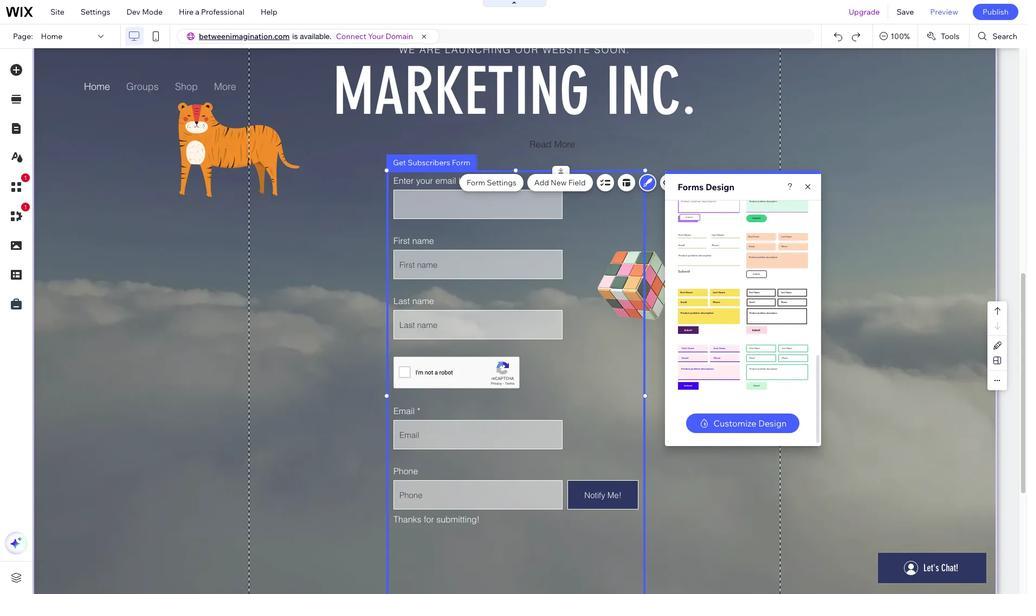 Task type: describe. For each thing, give the bounding box(es) containing it.
design for forms design
[[706, 182, 735, 192]]

save
[[897, 7, 914, 17]]

is available. connect your domain
[[292, 31, 413, 41]]

customize design button
[[686, 414, 800, 433]]

upgrade
[[849, 7, 880, 17]]

1 vertical spatial form
[[467, 178, 485, 188]]

design for customize design
[[759, 418, 787, 429]]

forms
[[678, 182, 704, 192]]

customize
[[714, 418, 757, 429]]

home
[[41, 31, 63, 41]]

preset18 image
[[746, 289, 808, 334]]

get subscribers form
[[393, 158, 471, 168]]

subscribers
[[408, 158, 450, 168]]

100% button
[[874, 24, 918, 48]]

100%
[[891, 31, 910, 41]]

is
[[292, 32, 298, 41]]

form settings
[[467, 178, 517, 188]]

forms design
[[678, 182, 735, 192]]

publish button
[[973, 4, 1019, 20]]

1 1 from the top
[[24, 175, 27, 181]]

save button
[[889, 0, 922, 24]]

preset14 image
[[746, 177, 808, 222]]

dev mode
[[127, 7, 163, 17]]

preview
[[931, 7, 959, 17]]



Task type: locate. For each thing, give the bounding box(es) containing it.
search
[[993, 31, 1018, 41]]

0 horizontal spatial settings
[[81, 7, 110, 17]]

form down get subscribers form
[[467, 178, 485, 188]]

1 button
[[5, 174, 30, 198], [5, 203, 30, 228]]

preset13 image
[[678, 177, 740, 222]]

1 1 button from the top
[[5, 174, 30, 198]]

design right forms
[[706, 182, 735, 192]]

your
[[368, 31, 384, 41]]

connect
[[336, 31, 366, 41]]

help
[[261, 7, 277, 17]]

available.
[[300, 32, 332, 41]]

form
[[452, 158, 471, 168], [467, 178, 485, 188]]

0 vertical spatial form
[[452, 158, 471, 168]]

new
[[551, 178, 567, 188]]

0 vertical spatial design
[[706, 182, 735, 192]]

search button
[[970, 24, 1028, 48]]

0 vertical spatial 1 button
[[5, 174, 30, 198]]

1 horizontal spatial settings
[[487, 178, 517, 188]]

1 vertical spatial 1 button
[[5, 203, 30, 228]]

1 vertical spatial design
[[759, 418, 787, 429]]

0 horizontal spatial design
[[706, 182, 735, 192]]

domain
[[386, 31, 413, 41]]

preview button
[[922, 0, 967, 24]]

get
[[393, 158, 406, 168]]

preset16 image
[[746, 233, 808, 278]]

0 vertical spatial settings
[[81, 7, 110, 17]]

preset20 image
[[746, 345, 808, 390]]

publish
[[983, 7, 1009, 17]]

settings left dev
[[81, 7, 110, 17]]

professional
[[201, 7, 244, 17]]

dev
[[127, 7, 140, 17]]

preset19 image
[[678, 345, 740, 390]]

add new field
[[535, 178, 586, 188]]

design right customize
[[759, 418, 787, 429]]

hire a professional
[[179, 7, 244, 17]]

settings left add
[[487, 178, 517, 188]]

1 horizontal spatial design
[[759, 418, 787, 429]]

design inside button
[[759, 418, 787, 429]]

tools button
[[918, 24, 970, 48]]

2 1 button from the top
[[5, 203, 30, 228]]

1 vertical spatial 1
[[24, 204, 27, 210]]

design
[[706, 182, 735, 192], [759, 418, 787, 429]]

site
[[50, 7, 64, 17]]

2 1 from the top
[[24, 204, 27, 210]]

a
[[195, 7, 199, 17]]

tools
[[941, 31, 960, 41]]

field
[[569, 178, 586, 188]]

preset15 image
[[678, 233, 740, 278]]

settings
[[81, 7, 110, 17], [487, 178, 517, 188]]

mode
[[142, 7, 163, 17]]

1 vertical spatial settings
[[487, 178, 517, 188]]

customize design
[[714, 418, 787, 429]]

0 vertical spatial 1
[[24, 175, 27, 181]]

form right subscribers
[[452, 158, 471, 168]]

preset17 image
[[678, 289, 740, 334]]

1
[[24, 175, 27, 181], [24, 204, 27, 210]]

hire
[[179, 7, 194, 17]]

betweenimagination.com
[[199, 31, 290, 41]]

add
[[535, 178, 549, 188]]



Task type: vqa. For each thing, say whether or not it's contained in the screenshot.
Quick
no



